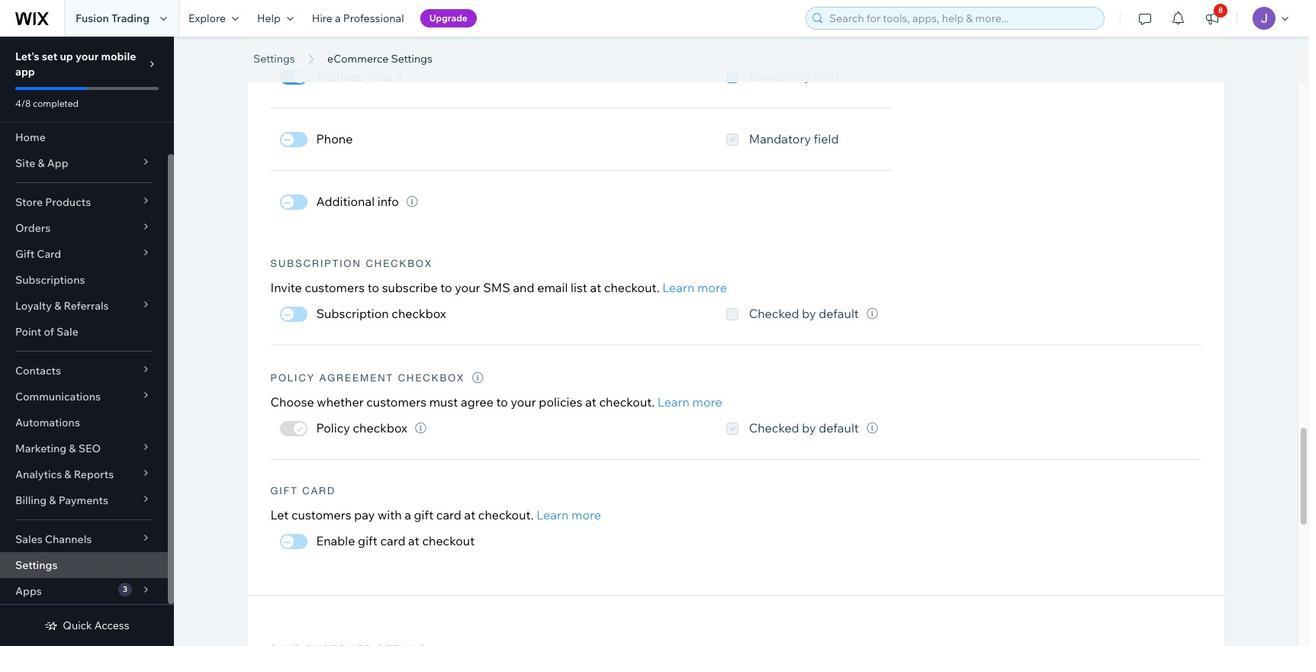 Task type: vqa. For each thing, say whether or not it's contained in the screenshot.
policies
yes



Task type: locate. For each thing, give the bounding box(es) containing it.
& inside popup button
[[64, 468, 71, 482]]

0 vertical spatial more
[[698, 280, 727, 295]]

1 vertical spatial checked by default
[[749, 421, 859, 436]]

communications button
[[0, 384, 168, 410]]

of
[[44, 325, 54, 339]]

0 vertical spatial checkbox
[[366, 258, 433, 269]]

1 horizontal spatial gift
[[271, 486, 298, 497]]

& left reports
[[64, 468, 71, 482]]

subscription for subscription checkbox
[[271, 258, 362, 269]]

additional info
[[316, 194, 399, 209]]

gift card inside dropdown button
[[15, 247, 61, 261]]

0 vertical spatial by
[[802, 306, 816, 321]]

1 vertical spatial mandatory field
[[749, 131, 839, 146]]

1 horizontal spatial card
[[436, 508, 462, 523]]

quick
[[63, 619, 92, 633]]

a right with
[[405, 508, 411, 523]]

to right subscribe
[[441, 280, 452, 295]]

communications
[[15, 390, 101, 404]]

0 vertical spatial settings link
[[246, 51, 303, 66]]

mandatory
[[749, 69, 811, 84], [749, 131, 811, 146]]

checked for invite customers to subscribe to your sms and email list at checkout. learn more
[[749, 306, 800, 321]]

at
[[590, 280, 602, 295], [586, 395, 597, 410], [464, 508, 476, 523], [408, 534, 420, 549]]

ecommerce
[[253, 33, 412, 67], [327, 52, 389, 66]]

Search for tools, apps, help & more... field
[[825, 8, 1100, 29]]

& right site
[[38, 156, 45, 170]]

0 vertical spatial field
[[814, 69, 839, 84]]

0 vertical spatial gift
[[15, 247, 34, 261]]

upgrade
[[429, 12, 468, 24]]

settings link down the help button
[[246, 51, 303, 66]]

automations
[[15, 416, 80, 430]]

completed
[[33, 98, 79, 109]]

ecommerce settings
[[253, 33, 530, 67], [327, 52, 433, 66]]

0 vertical spatial a
[[335, 11, 341, 25]]

customers
[[305, 280, 365, 295], [367, 395, 427, 410], [291, 508, 352, 523]]

1 vertical spatial checkbox
[[353, 421, 408, 436]]

mandatory field
[[749, 69, 839, 84], [749, 131, 839, 146]]

0 horizontal spatial gift
[[15, 247, 34, 261]]

subscription up the invite
[[271, 258, 362, 269]]

analytics & reports
[[15, 468, 114, 482]]

by for invite customers to subscribe to your sms and email list at checkout. learn more
[[802, 306, 816, 321]]

0 horizontal spatial gift card
[[15, 247, 61, 261]]

mandatory field for address - line 2
[[749, 69, 839, 84]]

0 horizontal spatial settings link
[[0, 553, 168, 579]]

2 vertical spatial your
[[511, 395, 536, 410]]

sale
[[56, 325, 78, 339]]

-
[[366, 69, 370, 84]]

1 vertical spatial checkout.
[[600, 395, 655, 410]]

settings
[[419, 33, 530, 67], [253, 52, 295, 66], [391, 52, 433, 66], [15, 559, 58, 572]]

2 mandatory field from the top
[[749, 131, 839, 146]]

2 default from the top
[[819, 421, 859, 436]]

phone
[[316, 131, 353, 146]]

1 by from the top
[[802, 306, 816, 321]]

payments
[[58, 494, 108, 508]]

checked by default
[[749, 306, 859, 321], [749, 421, 859, 436]]

1 vertical spatial customers
[[367, 395, 427, 410]]

your left sms
[[455, 280, 481, 295]]

0 vertical spatial mandatory
[[749, 69, 811, 84]]

0 vertical spatial checked by default
[[749, 306, 859, 321]]

0 horizontal spatial to
[[368, 280, 379, 295]]

by for choose whether customers must agree to your policies at checkout. learn more
[[802, 421, 816, 436]]

sidebar element
[[0, 37, 174, 646]]

with
[[378, 508, 402, 523]]

1 horizontal spatial a
[[405, 508, 411, 523]]

field
[[814, 69, 839, 84], [814, 131, 839, 146]]

2 checked from the top
[[749, 421, 800, 436]]

& right loyalty
[[54, 299, 61, 313]]

2 horizontal spatial your
[[511, 395, 536, 410]]

let
[[271, 508, 289, 523]]

0 horizontal spatial your
[[76, 50, 99, 63]]

0 vertical spatial customers
[[305, 280, 365, 295]]

trading
[[111, 11, 150, 25]]

ecommerce up address
[[253, 33, 412, 67]]

& for analytics
[[64, 468, 71, 482]]

gift down pay
[[358, 534, 378, 549]]

checkbox down subscribe
[[392, 306, 446, 321]]

gift
[[15, 247, 34, 261], [271, 486, 298, 497]]

2 mandatory from the top
[[749, 131, 811, 146]]

gift up let
[[271, 486, 298, 497]]

info tooltip image
[[867, 308, 878, 320], [472, 373, 485, 384], [415, 423, 427, 434], [867, 423, 878, 434]]

learn more link for more
[[658, 395, 722, 410]]

0 vertical spatial checkbox
[[392, 306, 446, 321]]

loyalty & referrals button
[[0, 293, 168, 319]]

0 vertical spatial subscription
[[271, 258, 362, 269]]

card
[[436, 508, 462, 523], [380, 534, 406, 549]]

2
[[396, 69, 403, 84]]

app
[[15, 65, 35, 79]]

1 horizontal spatial settings link
[[246, 51, 303, 66]]

checkbox down whether
[[353, 421, 408, 436]]

policy down whether
[[316, 421, 350, 436]]

gift down orders
[[15, 247, 34, 261]]

checkbox
[[392, 306, 446, 321], [353, 421, 408, 436]]

1 vertical spatial checked
[[749, 421, 800, 436]]

to
[[368, 280, 379, 295], [441, 280, 452, 295], [496, 395, 508, 410]]

access
[[94, 619, 129, 633]]

1 horizontal spatial your
[[455, 280, 481, 295]]

pay
[[354, 508, 375, 523]]

checked for choose whether customers must agree to your policies at checkout. learn more
[[749, 421, 800, 436]]

checked
[[749, 306, 800, 321], [749, 421, 800, 436]]

1 vertical spatial default
[[819, 421, 859, 436]]

default for invite customers to subscribe to your sms and email list at checkout. learn more
[[819, 306, 859, 321]]

gift card up let
[[271, 486, 336, 497]]

4/8 completed
[[15, 98, 79, 109]]

1 vertical spatial a
[[405, 508, 411, 523]]

site
[[15, 156, 35, 170]]

policy for policy checkbox
[[316, 421, 350, 436]]

hire
[[312, 11, 333, 25]]

0 vertical spatial policy
[[271, 373, 315, 384]]

1 vertical spatial policy
[[316, 421, 350, 436]]

billing
[[15, 494, 47, 508]]

1 default from the top
[[819, 306, 859, 321]]

by
[[802, 306, 816, 321], [802, 421, 816, 436]]

2 field from the top
[[814, 131, 839, 146]]

policy
[[271, 373, 315, 384], [316, 421, 350, 436]]

billing & payments
[[15, 494, 108, 508]]

checked by default for invite customers to subscribe to your sms and email list at checkout. learn more
[[749, 306, 859, 321]]

0 vertical spatial gift
[[414, 508, 434, 523]]

& left seo
[[69, 442, 76, 456]]

card up enable
[[302, 486, 336, 497]]

1 vertical spatial field
[[814, 131, 839, 146]]

settings up 2
[[391, 52, 433, 66]]

0 horizontal spatial card
[[37, 247, 61, 261]]

email
[[537, 280, 568, 295]]

card down with
[[380, 534, 406, 549]]

to up subscription checkbox
[[368, 280, 379, 295]]

card up subscriptions
[[37, 247, 61, 261]]

a inside hire a professional link
[[335, 11, 341, 25]]

your right up
[[76, 50, 99, 63]]

1 vertical spatial settings link
[[0, 553, 168, 579]]

0 vertical spatial card
[[37, 247, 61, 261]]

quick access button
[[45, 619, 129, 633]]

quick access
[[63, 619, 129, 633]]

0 horizontal spatial a
[[335, 11, 341, 25]]

0 vertical spatial default
[[819, 306, 859, 321]]

1 vertical spatial by
[[802, 421, 816, 436]]

gift card
[[15, 247, 61, 261], [271, 486, 336, 497]]

& inside popup button
[[54, 299, 61, 313]]

0 vertical spatial your
[[76, 50, 99, 63]]

invite customers to subscribe to your sms and email list at checkout. learn more
[[271, 280, 727, 295]]

orders button
[[0, 215, 168, 241]]

your left policies
[[511, 395, 536, 410]]

to right agree
[[496, 395, 508, 410]]

billing & payments button
[[0, 488, 168, 514]]

help
[[257, 11, 281, 25]]

2 by from the top
[[802, 421, 816, 436]]

1 vertical spatial card
[[302, 486, 336, 497]]

ecommerce settings up line
[[327, 52, 433, 66]]

enable gift card at checkout
[[316, 534, 475, 549]]

whether
[[317, 395, 364, 410]]

settings link
[[246, 51, 303, 66], [0, 553, 168, 579]]

& for billing
[[49, 494, 56, 508]]

fusion trading
[[76, 11, 150, 25]]

1 vertical spatial card
[[380, 534, 406, 549]]

customers down 'policy agreement checkbox'
[[367, 395, 427, 410]]

analytics
[[15, 468, 62, 482]]

choose whether customers must agree to your policies at checkout. learn more
[[271, 395, 722, 410]]

customers up enable
[[291, 508, 352, 523]]

1 horizontal spatial gift
[[414, 508, 434, 523]]

gift right with
[[414, 508, 434, 523]]

choose
[[271, 395, 314, 410]]

mandatory for address - line 2
[[749, 69, 811, 84]]

settings link down channels
[[0, 553, 168, 579]]

subscription down subscription checkbox at the left
[[316, 306, 389, 321]]

1 checked from the top
[[749, 306, 800, 321]]

1 horizontal spatial policy
[[316, 421, 350, 436]]

subscription
[[271, 258, 362, 269], [316, 306, 389, 321]]

2 vertical spatial customers
[[291, 508, 352, 523]]

8 button
[[1196, 0, 1230, 37]]

ecommerce settings up 2
[[253, 33, 530, 67]]

8
[[1219, 5, 1224, 15]]

3
[[123, 585, 127, 595]]

site & app
[[15, 156, 68, 170]]

1 horizontal spatial gift card
[[271, 486, 336, 497]]

0 vertical spatial checked
[[749, 306, 800, 321]]

2 horizontal spatial to
[[496, 395, 508, 410]]

1 mandatory field from the top
[[749, 69, 839, 84]]

automations link
[[0, 410, 168, 436]]

address
[[316, 69, 363, 84]]

0 vertical spatial gift card
[[15, 247, 61, 261]]

1 vertical spatial subscription
[[316, 306, 389, 321]]

customers down subscription checkbox at the left
[[305, 280, 365, 295]]

at down the let customers pay with a gift card at checkout. learn more at left
[[408, 534, 420, 549]]

your inside let's set up your mobile app
[[76, 50, 99, 63]]

0 vertical spatial learn more link
[[663, 280, 727, 295]]

1 vertical spatial gift
[[358, 534, 378, 549]]

a right hire
[[335, 11, 341, 25]]

1 checked by default from the top
[[749, 306, 859, 321]]

policy up choose
[[271, 373, 315, 384]]

info tooltip image
[[407, 196, 418, 208]]

gift card down orders
[[15, 247, 61, 261]]

0 vertical spatial mandatory field
[[749, 69, 839, 84]]

card
[[37, 247, 61, 261], [302, 486, 336, 497]]

up
[[60, 50, 73, 63]]

checkbox up must
[[398, 373, 465, 384]]

subscription for subscription checkbox
[[316, 306, 389, 321]]

checkbox up subscribe
[[366, 258, 433, 269]]

default
[[819, 306, 859, 321], [819, 421, 859, 436]]

2 checked by default from the top
[[749, 421, 859, 436]]

0 vertical spatial learn
[[663, 280, 695, 295]]

0 horizontal spatial gift
[[358, 534, 378, 549]]

settings down sales
[[15, 559, 58, 572]]

1 vertical spatial learn
[[658, 395, 690, 410]]

1 vertical spatial learn more link
[[658, 395, 722, 410]]

0 horizontal spatial policy
[[271, 373, 315, 384]]

1 mandatory from the top
[[749, 69, 811, 84]]

card up checkout
[[436, 508, 462, 523]]

checkout.
[[604, 280, 660, 295], [600, 395, 655, 410], [478, 508, 534, 523]]

2 vertical spatial checkout.
[[478, 508, 534, 523]]

subscriptions link
[[0, 267, 168, 293]]

1 field from the top
[[814, 69, 839, 84]]

learn
[[663, 280, 695, 295], [658, 395, 690, 410], [537, 508, 569, 523]]

& right the 'billing'
[[49, 494, 56, 508]]

professional
[[343, 11, 404, 25]]

1 vertical spatial mandatory
[[749, 131, 811, 146]]

a
[[335, 11, 341, 25], [405, 508, 411, 523]]

at right list
[[590, 280, 602, 295]]



Task type: describe. For each thing, give the bounding box(es) containing it.
policy agreement checkbox
[[271, 373, 465, 384]]

gift inside dropdown button
[[15, 247, 34, 261]]

1 vertical spatial gift
[[271, 486, 298, 497]]

line
[[373, 69, 393, 84]]

& for loyalty
[[54, 299, 61, 313]]

apps
[[15, 585, 42, 598]]

let customers pay with a gift card at checkout. learn more
[[271, 508, 601, 523]]

store
[[15, 195, 43, 209]]

customers for pay
[[291, 508, 352, 523]]

reports
[[74, 468, 114, 482]]

contacts
[[15, 364, 61, 378]]

loyalty & referrals
[[15, 299, 109, 313]]

settings inside sidebar element
[[15, 559, 58, 572]]

field for address - line 2
[[814, 69, 839, 84]]

settings down upgrade button
[[419, 33, 530, 67]]

store products
[[15, 195, 91, 209]]

contacts button
[[0, 358, 168, 384]]

products
[[45, 195, 91, 209]]

default for choose whether customers must agree to your policies at checkout. learn more
[[819, 421, 859, 436]]

agreement
[[320, 373, 394, 384]]

sms
[[483, 280, 510, 295]]

agree
[[461, 395, 494, 410]]

invite
[[271, 280, 302, 295]]

and
[[513, 280, 535, 295]]

checkbox for subscription checkbox
[[392, 306, 446, 321]]

orders
[[15, 221, 51, 235]]

marketing & seo
[[15, 442, 101, 456]]

mobile
[[101, 50, 136, 63]]

1 vertical spatial more
[[693, 395, 722, 410]]

1 vertical spatial gift card
[[271, 486, 336, 497]]

1 vertical spatial checkbox
[[398, 373, 465, 384]]

at right policies
[[586, 395, 597, 410]]

home link
[[0, 124, 168, 150]]

seo
[[78, 442, 101, 456]]

policy checkbox
[[316, 421, 408, 436]]

checkbox for policy checkbox
[[353, 421, 408, 436]]

mandatory field for phone
[[749, 131, 839, 146]]

additional
[[316, 194, 375, 209]]

1 horizontal spatial to
[[441, 280, 452, 295]]

subscriptions
[[15, 273, 85, 287]]

1 horizontal spatial card
[[302, 486, 336, 497]]

help button
[[248, 0, 303, 37]]

fusion
[[76, 11, 109, 25]]

learn more link for checkout.
[[663, 280, 727, 295]]

set
[[42, 50, 58, 63]]

point of sale
[[15, 325, 78, 339]]

policy for policy agreement checkbox
[[271, 373, 315, 384]]

2 vertical spatial more
[[572, 508, 601, 523]]

0 horizontal spatial card
[[380, 534, 406, 549]]

point of sale link
[[0, 319, 168, 345]]

sales channels
[[15, 533, 92, 546]]

let's
[[15, 50, 39, 63]]

hire a professional link
[[303, 0, 413, 37]]

subscription checkbox
[[271, 258, 433, 269]]

marketing
[[15, 442, 67, 456]]

4/8
[[15, 98, 31, 109]]

sales
[[15, 533, 43, 546]]

1 vertical spatial your
[[455, 280, 481, 295]]

mandatory for phone
[[749, 131, 811, 146]]

& for marketing
[[69, 442, 76, 456]]

referrals
[[64, 299, 109, 313]]

info
[[378, 194, 399, 209]]

at up checkout
[[464, 508, 476, 523]]

field for phone
[[814, 131, 839, 146]]

let's set up your mobile app
[[15, 50, 136, 79]]

marketing & seo button
[[0, 436, 168, 462]]

subscription checkbox
[[316, 306, 446, 321]]

store products button
[[0, 189, 168, 215]]

customers for to
[[305, 280, 365, 295]]

point
[[15, 325, 41, 339]]

2 vertical spatial learn more link
[[537, 508, 601, 523]]

loyalty
[[15, 299, 52, 313]]

settings down the help button
[[253, 52, 295, 66]]

home
[[15, 131, 46, 144]]

address - line 2
[[316, 69, 403, 84]]

enable
[[316, 534, 355, 549]]

list
[[571, 280, 588, 295]]

gift card button
[[0, 241, 168, 267]]

policies
[[539, 395, 583, 410]]

explore
[[189, 11, 226, 25]]

checked by default for choose whether customers must agree to your policies at checkout. learn more
[[749, 421, 859, 436]]

sales channels button
[[0, 527, 168, 553]]

card inside dropdown button
[[37, 247, 61, 261]]

must
[[429, 395, 458, 410]]

2 vertical spatial learn
[[537, 508, 569, 523]]

& for site
[[38, 156, 45, 170]]

0 vertical spatial card
[[436, 508, 462, 523]]

ecommerce up address - line 2
[[327, 52, 389, 66]]

upgrade button
[[420, 9, 477, 27]]

0 vertical spatial checkout.
[[604, 280, 660, 295]]

channels
[[45, 533, 92, 546]]

subscribe
[[382, 280, 438, 295]]

app
[[47, 156, 68, 170]]



